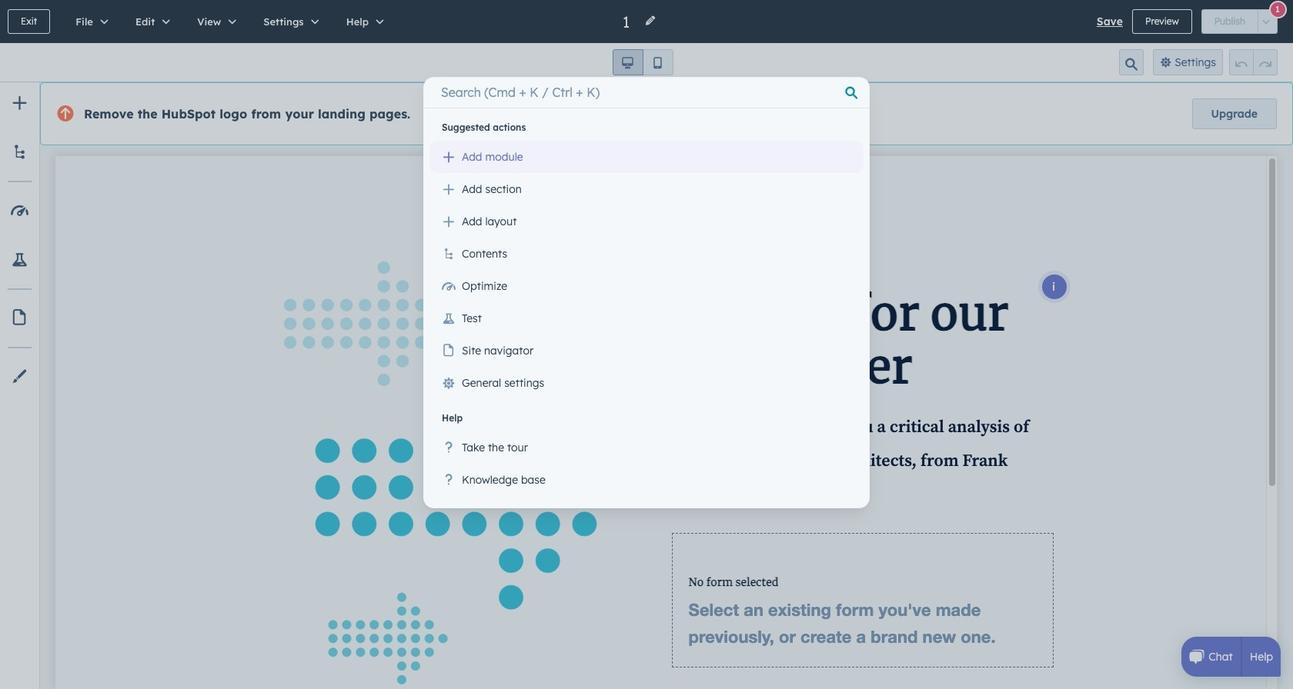 Task type: locate. For each thing, give the bounding box(es) containing it.
Search search field
[[433, 77, 861, 108]]

group
[[1202, 9, 1278, 34], [613, 49, 673, 75], [1230, 49, 1278, 75]]

None field
[[621, 11, 635, 32]]



Task type: vqa. For each thing, say whether or not it's contained in the screenshot.
Search popup button
no



